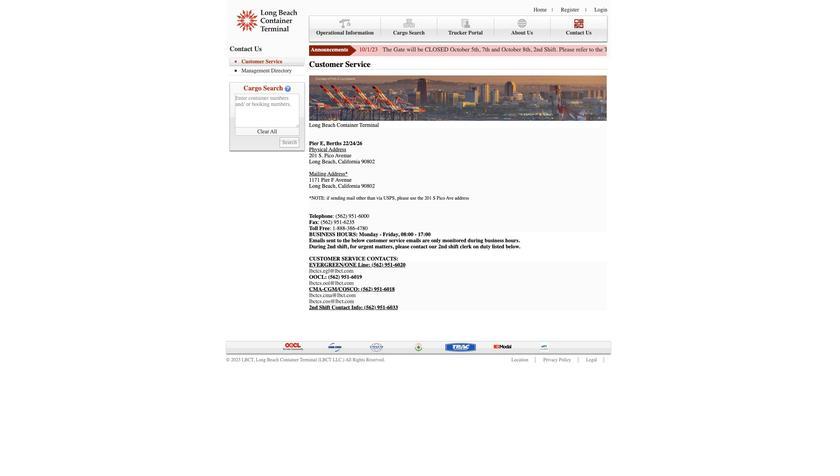Task type: locate. For each thing, give the bounding box(es) containing it.
4780
[[357, 225, 368, 231]]

california inside pier e, berths 22/24/26 physical address 201 s. pico avenue long beach, california 90802
[[338, 159, 360, 165]]

© 2023 lbct, long beach container terminal (lbct llc.) all rights reserved.
[[226, 357, 385, 363]]

login link
[[595, 7, 608, 13]]

october left 5th,
[[450, 46, 470, 53]]

1 horizontal spatial contact us
[[566, 30, 592, 36]]

1 horizontal spatial for
[[675, 46, 682, 53]]

cargo search up "will"
[[393, 30, 425, 36]]

cargo search
[[393, 30, 425, 36], [244, 84, 283, 92]]

1 horizontal spatial pier
[[321, 177, 330, 183]]

pico
[[324, 152, 334, 159], [437, 195, 445, 201]]

mailing address* 1171 pier f avenue long beach, california 90802​
[[309, 171, 375, 189]]

2 vertical spatial contact
[[332, 304, 350, 311]]

to
[[590, 46, 594, 53], [337, 237, 342, 244]]

0 horizontal spatial for
[[350, 244, 357, 250]]

(562) left 1-
[[321, 219, 333, 225]]

the left below
[[343, 237, 350, 244]]

-
[[380, 231, 382, 237], [415, 231, 417, 237]]

cgm/cosco:
[[324, 286, 360, 292]]

hours
[[634, 46, 648, 53]]

1 vertical spatial 201
[[425, 195, 432, 201]]

avenue inside mailing address* 1171 pier f avenue long beach, california 90802​
[[336, 177, 352, 183]]

lbctcs.egl@lbct.com link
[[309, 268, 354, 274]]

0 vertical spatial california
[[338, 159, 360, 165]]

october
[[450, 46, 470, 53], [502, 46, 522, 53]]

0 vertical spatial all
[[270, 128, 277, 135]]

menu bar
[[309, 16, 608, 42], [230, 58, 308, 75]]

refer
[[576, 46, 588, 53]]

1 horizontal spatial cargo search
[[393, 30, 425, 36]]

| right home
[[552, 7, 553, 13]]

pico right "s."
[[324, 152, 334, 159]]

gate right truck
[[620, 46, 632, 53]]

1 vertical spatial pier
[[321, 177, 330, 183]]

register link
[[561, 7, 579, 13]]

search down management directory link
[[263, 84, 283, 92]]

2023
[[231, 357, 241, 363]]

terminal up the '22/24/26'
[[360, 122, 379, 128]]

business
[[485, 237, 504, 244]]

gate right the
[[394, 46, 405, 53]]

1 vertical spatial beach,
[[322, 183, 337, 189]]

2 | from the left
[[586, 7, 587, 13]]

90802​
[[362, 183, 375, 189]]

10/1/23 the gate will be closed october 5th, 7th and october 8th, 2nd shift. please refer to the truck gate hours web page for further gate details for the week.
[[359, 46, 762, 53]]

201 left "s."
[[309, 152, 317, 159]]

0 vertical spatial contact
[[566, 30, 585, 36]]

1 horizontal spatial |
[[586, 7, 587, 13]]

customer for customer service
[[309, 60, 344, 69]]

|
[[552, 7, 553, 13], [586, 7, 587, 13]]

0 horizontal spatial pico
[[324, 152, 334, 159]]

0 vertical spatial 201
[[309, 152, 317, 159]]

pico right s
[[437, 195, 445, 201]]

contact up refer
[[566, 30, 585, 36]]

customer inside 'customer service management directory'
[[242, 59, 264, 65]]

1 vertical spatial menu bar
[[230, 58, 308, 75]]

please left the use
[[397, 195, 409, 201]]

0 horizontal spatial us
[[254, 45, 262, 53]]

1 vertical spatial to
[[337, 237, 342, 244]]

2 horizontal spatial us
[[586, 30, 592, 36]]

contact up management
[[230, 45, 253, 53]]

6018
[[384, 286, 395, 292]]

None submit
[[280, 137, 299, 148]]

- left 17:00
[[415, 231, 417, 237]]

gate
[[701, 46, 711, 53]]

the right the use
[[418, 195, 424, 201]]

(562) down 6019
[[361, 286, 373, 292]]

2 horizontal spatial :
[[333, 213, 334, 219]]

avenue right f
[[336, 177, 352, 183]]

details
[[713, 46, 729, 53]]

monday
[[359, 231, 379, 237]]

(562) up '888-'
[[336, 213, 347, 219]]

all right llc.)
[[346, 357, 352, 363]]

for right page at right top
[[675, 46, 682, 53]]

during
[[468, 237, 484, 244]]

portal
[[469, 30, 483, 36]]

201 left s
[[425, 195, 432, 201]]

listed
[[492, 244, 505, 250]]

201
[[309, 152, 317, 159], [425, 195, 432, 201]]

the
[[383, 46, 392, 53]]

on
[[473, 244, 479, 250]]

0 vertical spatial cargo
[[393, 30, 408, 36]]

home
[[534, 7, 547, 13]]

address
[[329, 146, 346, 152]]

0 horizontal spatial customer
[[242, 59, 264, 65]]

october right and
[[502, 46, 522, 53]]

to right sent
[[337, 237, 342, 244]]

2 beach, from the top
[[322, 183, 337, 189]]

beach right 'lbct,' on the left
[[267, 357, 279, 363]]

all
[[270, 128, 277, 135], [346, 357, 352, 363]]

cargo search down management directory link
[[244, 84, 283, 92]]

0 horizontal spatial -
[[380, 231, 382, 237]]

will
[[407, 46, 416, 53]]

2nd inside the 'customer service contacts: evergreen/one line: (562) 951-6020 lbctcs.egl@lbct.com oocl: (562) 951-6019 lbctcs.ool@lbct.com cma-cgm/cosco: (562) 951-6018 lbctcs.cma@lbct.com lbctcs.cos@lbct.com 2nd shift contact info: (562) 951-6033​​'
[[309, 304, 318, 311]]

customer for customer service management directory
[[242, 59, 264, 65]]

pier left e,
[[309, 140, 319, 146]]

0 horizontal spatial container
[[280, 357, 299, 363]]

0 horizontal spatial 201
[[309, 152, 317, 159]]

than
[[367, 195, 375, 201]]

1 horizontal spatial 201
[[425, 195, 432, 201]]

1 horizontal spatial october
[[502, 46, 522, 53]]

the inside telephone : (562) 951-6000 fax : (562) 951-6235 toll free : 1-888-386-4780 business hours: monday - friday, 08:00 - 17:00 emails sent to the below customer service emails are only monitored during business hours. ​ ​during 2nd shift, for urgent matters, please contact our 2nd shift clerk on duty listed below.
[[343, 237, 350, 244]]

0 horizontal spatial service
[[266, 59, 283, 65]]

0 horizontal spatial pier
[[309, 140, 319, 146]]

1 horizontal spatial terminal
[[360, 122, 379, 128]]

0 vertical spatial avenue
[[335, 152, 352, 159]]

0 horizontal spatial terminal
[[300, 357, 317, 363]]

08:00
[[401, 231, 414, 237]]

contacts:
[[367, 256, 399, 262]]

lbctcs.cma@lbct.com
[[309, 292, 356, 298]]

contact us
[[566, 30, 592, 36], [230, 45, 262, 53]]

address*
[[328, 171, 348, 177]]

the left the 'week.'
[[739, 46, 746, 53]]

contact us up management
[[230, 45, 262, 53]]

0 horizontal spatial october
[[450, 46, 470, 53]]

via usps,
[[377, 195, 396, 201]]

2 california from the top
[[338, 183, 360, 189]]

0 horizontal spatial menu bar
[[230, 58, 308, 75]]

0 horizontal spatial gate
[[394, 46, 405, 53]]

| left login link
[[586, 7, 587, 13]]

shift
[[319, 304, 331, 311]]

lbctcs.egl@lbct.com
[[309, 268, 354, 274]]

1 beach, from the top
[[322, 159, 337, 165]]

california inside mailing address* 1171 pier f avenue long beach, california 90802​
[[338, 183, 360, 189]]

and
[[492, 46, 500, 53]]

1 vertical spatial contact us
[[230, 45, 262, 53]]

1 vertical spatial beach
[[267, 357, 279, 363]]

6033​​
[[387, 304, 398, 311]]

1 horizontal spatial -
[[415, 231, 417, 237]]

long inside mailing address* 1171 pier f avenue long beach, california 90802​
[[309, 183, 321, 189]]

1 vertical spatial cargo search
[[244, 84, 283, 92]]

cargo up "will"
[[393, 30, 408, 36]]

evergreen/one
[[309, 262, 357, 268]]

1 horizontal spatial contact
[[332, 304, 350, 311]]

pier inside mailing address* 1171 pier f avenue long beach, california 90802​
[[321, 177, 330, 183]]

1 horizontal spatial container
[[337, 122, 358, 128]]

california up mail
[[338, 183, 360, 189]]

please
[[559, 46, 575, 53]]

terminal left (lbct at the bottom
[[300, 357, 317, 363]]

the
[[596, 46, 603, 53], [739, 46, 746, 53], [418, 195, 424, 201], [343, 237, 350, 244]]

cargo down management
[[244, 84, 262, 92]]

customer up management
[[242, 59, 264, 65]]

- left friday,
[[380, 231, 382, 237]]

0 horizontal spatial search
[[263, 84, 283, 92]]

2nd left shift
[[309, 304, 318, 311]]

1 vertical spatial avenue
[[336, 177, 352, 183]]

1 california from the top
[[338, 159, 360, 165]]

2nd right 8th,
[[534, 46, 543, 53]]

pier inside pier e, berths 22/24/26 physical address 201 s. pico avenue long beach, california 90802
[[309, 140, 319, 146]]

0 vertical spatial contact us
[[566, 30, 592, 36]]

california
[[338, 159, 360, 165], [338, 183, 360, 189]]

for right details
[[730, 46, 738, 53]]

our
[[429, 244, 437, 250]]

0 horizontal spatial all
[[270, 128, 277, 135]]

please inside telephone : (562) 951-6000 fax : (562) 951-6235 toll free : 1-888-386-4780 business hours: monday - friday, 08:00 - 17:00 emails sent to the below customer service emails are only monitored during business hours. ​ ​during 2nd shift, for urgent matters, please contact our 2nd shift clerk on duty listed below.
[[396, 244, 410, 250]]

1 - from the left
[[380, 231, 382, 237]]

contact us up refer
[[566, 30, 592, 36]]

avenue
[[335, 152, 352, 159], [336, 177, 352, 183]]

clerk
[[460, 244, 472, 250]]

​during
[[309, 244, 326, 250]]

customer service
[[309, 60, 371, 69]]

0 horizontal spatial to
[[337, 237, 342, 244]]

long up "mailing"
[[309, 159, 321, 165]]

0 vertical spatial search
[[409, 30, 425, 36]]

2 horizontal spatial contact
[[566, 30, 585, 36]]

0 vertical spatial beach,
[[322, 159, 337, 165]]

customer down announcements
[[309, 60, 344, 69]]

for right shift,
[[350, 244, 357, 250]]

1 horizontal spatial pico
[[437, 195, 445, 201]]

service up management directory link
[[266, 59, 283, 65]]

please down 08:00
[[396, 244, 410, 250]]

2 gate from the left
[[620, 46, 632, 53]]

0 vertical spatial terminal
[[360, 122, 379, 128]]

0 vertical spatial cargo search
[[393, 30, 425, 36]]

california up address*
[[338, 159, 360, 165]]

legal
[[586, 357, 597, 363]]

0 vertical spatial pier
[[309, 140, 319, 146]]

1 vertical spatial california
[[338, 183, 360, 189]]

1 vertical spatial contact
[[230, 45, 253, 53]]

201 inside pier e, berths 22/24/26 physical address 201 s. pico avenue long beach, california 90802
[[309, 152, 317, 159]]

386-
[[347, 225, 357, 231]]

*note: if sending mail other than via usps, please use the 201 s pico ave address
[[309, 195, 469, 201]]

(lbct
[[318, 357, 332, 363]]

trucker portal
[[449, 30, 483, 36]]

service inside 'customer service management directory'
[[266, 59, 283, 65]]

1 horizontal spatial us
[[527, 30, 533, 36]]

all right clear
[[270, 128, 277, 135]]

1 horizontal spatial cargo
[[393, 30, 408, 36]]

1 horizontal spatial search
[[409, 30, 425, 36]]

us right the about
[[527, 30, 533, 36]]

about us link
[[494, 18, 551, 37]]

1 horizontal spatial customer
[[309, 60, 344, 69]]

us for about us link
[[527, 30, 533, 36]]

pico inside pier e, berths 22/24/26 physical address 201 s. pico avenue long beach, california 90802
[[324, 152, 334, 159]]

1 horizontal spatial service
[[345, 60, 371, 69]]

0 vertical spatial menu bar
[[309, 16, 608, 42]]

customer service link
[[235, 59, 304, 65]]

terminal
[[360, 122, 379, 128], [300, 357, 317, 363]]

1 vertical spatial all
[[346, 357, 352, 363]]

1 gate from the left
[[394, 46, 405, 53]]

1 horizontal spatial menu bar
[[309, 16, 608, 42]]

search up be
[[409, 30, 425, 36]]

0 horizontal spatial |
[[552, 7, 553, 13]]

951-
[[349, 213, 359, 219], [334, 219, 344, 225], [385, 262, 395, 268], [341, 274, 351, 280], [374, 286, 384, 292], [377, 304, 387, 311]]

1 vertical spatial please
[[396, 244, 410, 250]]

service for customer service management directory
[[266, 59, 283, 65]]

0 vertical spatial to
[[590, 46, 594, 53]]

clear
[[257, 128, 269, 135]]

0 vertical spatial pico
[[324, 152, 334, 159]]

1 horizontal spatial gate
[[620, 46, 632, 53]]

contact down lbctcs.cma@lbct.com link
[[332, 304, 350, 311]]

beach, up if
[[322, 183, 337, 189]]

location
[[512, 357, 529, 363]]

1 vertical spatial terminal
[[300, 357, 317, 363]]

avenue down berths
[[335, 152, 352, 159]]

avenue inside pier e, berths 22/24/26 physical address 201 s. pico avenue long beach, california 90802
[[335, 152, 352, 159]]

service down 10/1/23
[[345, 60, 371, 69]]

beach, down the address
[[322, 159, 337, 165]]

long up *note: at the left of the page
[[309, 183, 321, 189]]

e,
[[320, 140, 325, 146]]

beach right ​​​​​​​​​​​​​​​​​​​​​​​​​​​​​​​​​​​long
[[322, 122, 336, 128]]

emails are
[[406, 237, 430, 244]]

to right refer
[[590, 46, 594, 53]]

service
[[389, 237, 405, 244]]

us up customer service link
[[254, 45, 262, 53]]

0 vertical spatial long
[[309, 159, 321, 165]]

0 vertical spatial beach
[[322, 122, 336, 128]]

0 horizontal spatial cargo search
[[244, 84, 283, 92]]

2nd right our
[[439, 244, 447, 250]]

us up refer
[[586, 30, 592, 36]]

0 horizontal spatial cargo
[[244, 84, 262, 92]]

free
[[319, 225, 330, 231]]

pier left f
[[321, 177, 330, 183]]

1 vertical spatial long
[[309, 183, 321, 189]]

contact
[[566, 30, 585, 36], [230, 45, 253, 53], [332, 304, 350, 311]]

lbct,
[[242, 357, 255, 363]]

1 vertical spatial pico
[[437, 195, 445, 201]]

long
[[309, 159, 321, 165], [309, 183, 321, 189], [256, 357, 266, 363]]

long right 'lbct,' on the left
[[256, 357, 266, 363]]

telephone : (562) 951-6000 fax : (562) 951-6235 toll free : 1-888-386-4780 business hours: monday - friday, 08:00 - 17:00 emails sent to the below customer service emails are only monitored during business hours. ​ ​during 2nd shift, for urgent matters, please contact our 2nd shift clerk on duty listed below.
[[309, 213, 523, 250]]

2 vertical spatial long
[[256, 357, 266, 363]]

beach, inside pier e, berths 22/24/26 physical address 201 s. pico avenue long beach, california 90802
[[322, 159, 337, 165]]



Task type: describe. For each thing, give the bounding box(es) containing it.
reserved.
[[366, 357, 385, 363]]

trucker
[[449, 30, 467, 36]]

policy
[[559, 357, 571, 363]]

legal link
[[586, 357, 597, 363]]

announcements
[[311, 47, 348, 53]]

1 horizontal spatial beach
[[322, 122, 336, 128]]

search inside 'link'
[[409, 30, 425, 36]]

rights
[[353, 357, 365, 363]]

contact us inside menu bar
[[566, 30, 592, 36]]

operational information
[[316, 30, 374, 36]]

1 vertical spatial search
[[263, 84, 283, 92]]

operational information link
[[310, 18, 381, 37]]

toll
[[309, 225, 318, 231]]

1 horizontal spatial :
[[330, 225, 331, 231]]

1 horizontal spatial to
[[590, 46, 594, 53]]

directory
[[271, 68, 292, 74]]

menu bar containing customer service
[[230, 58, 308, 75]]

contact us link
[[551, 18, 607, 37]]

cargo search link
[[381, 18, 438, 37]]

1 vertical spatial cargo
[[244, 84, 262, 92]]

to inside telephone : (562) 951-6000 fax : (562) 951-6235 toll free : 1-888-386-4780 business hours: monday - friday, 08:00 - 17:00 emails sent to the below customer service emails are only monitored during business hours. ​ ​during 2nd shift, for urgent matters, please contact our 2nd shift clerk on duty listed below.
[[337, 237, 342, 244]]

17:00
[[418, 231, 431, 237]]

1 october from the left
[[450, 46, 470, 53]]

sending
[[331, 195, 346, 201]]

long inside pier e, berths 22/24/26 physical address 201 s. pico avenue long beach, california 90802
[[309, 159, 321, 165]]

*note:
[[309, 195, 326, 201]]

address
[[455, 195, 469, 201]]

6019
[[351, 274, 362, 280]]

pier e, berths 22/24/26 physical address 201 s. pico avenue long beach, california 90802
[[309, 140, 375, 165]]

lbctcs.cos@lbct.com link
[[309, 298, 354, 304]]

contact inside the 'customer service contacts: evergreen/one line: (562) 951-6020 lbctcs.egl@lbct.com oocl: (562) 951-6019 lbctcs.ool@lbct.com cma-cgm/cosco: (562) 951-6018 lbctcs.cma@lbct.com lbctcs.cos@lbct.com 2nd shift contact info: (562) 951-6033​​'
[[332, 304, 350, 311]]

cargo search inside 'link'
[[393, 30, 425, 36]]

customer
[[309, 256, 340, 262]]

f
[[331, 177, 334, 183]]

Enter container numbers and/ or booking numbers.  text field
[[235, 94, 299, 128]]

privacy policy
[[544, 357, 571, 363]]

0 vertical spatial container
[[337, 122, 358, 128]]

register
[[561, 7, 579, 13]]

home link
[[534, 7, 547, 13]]

menu bar containing operational information
[[309, 16, 608, 42]]

0 vertical spatial please
[[397, 195, 409, 201]]

about
[[511, 30, 526, 36]]

if
[[327, 195, 330, 201]]

contact
[[411, 244, 428, 250]]

be
[[418, 46, 424, 53]]

operational
[[316, 30, 344, 36]]

monitored
[[443, 237, 467, 244]]

888-
[[337, 225, 347, 231]]

customer service contacts: evergreen/one line: (562) 951-6020 lbctcs.egl@lbct.com oocl: (562) 951-6019 lbctcs.ool@lbct.com cma-cgm/cosco: (562) 951-6018 lbctcs.cma@lbct.com lbctcs.cos@lbct.com 2nd shift contact info: (562) 951-6033​​
[[309, 256, 406, 311]]

​​​​​​​​​​​​​​​​​​​​​​​​​​​​​​​​​​​long beach container terminal
[[309, 122, 379, 128]]

cargo inside cargo search 'link'
[[393, 30, 408, 36]]

6235
[[344, 219, 355, 225]]

6000
[[359, 213, 370, 219]]

0 horizontal spatial contact us
[[230, 45, 262, 53]]

the left truck
[[596, 46, 603, 53]]

1 | from the left
[[552, 7, 553, 13]]

line:
[[358, 262, 371, 268]]

us for contact us link
[[586, 30, 592, 36]]

1171
[[309, 177, 320, 183]]

privacy policy link
[[544, 357, 571, 363]]

1-
[[333, 225, 337, 231]]

telephone
[[309, 213, 333, 219]]

management
[[242, 68, 270, 74]]

login
[[595, 7, 608, 13]]

ave
[[446, 195, 454, 201]]

lbctcs.ool@lbct.com
[[309, 280, 354, 286]]

info:
[[352, 304, 363, 311]]

2 horizontal spatial for
[[730, 46, 738, 53]]

(562) right info: at the left bottom
[[364, 304, 376, 311]]

physical
[[309, 146, 328, 152]]

information
[[346, 30, 374, 36]]

further
[[683, 46, 700, 53]]

oocl:
[[309, 274, 327, 280]]

lbctcs.cos@lbct.com
[[309, 298, 354, 304]]

truck
[[605, 46, 619, 53]]

0 horizontal spatial :
[[318, 219, 320, 225]]

all inside button
[[270, 128, 277, 135]]

for inside telephone : (562) 951-6000 fax : (562) 951-6235 toll free : 1-888-386-4780 business hours: monday - friday, 08:00 - 17:00 emails sent to the below customer service emails are only monitored during business hours. ​ ​during 2nd shift, for urgent matters, please contact our 2nd shift clerk on duty listed below.
[[350, 244, 357, 250]]

emails
[[309, 237, 325, 244]]

sent
[[327, 237, 336, 244]]

7th
[[482, 46, 490, 53]]

closed
[[425, 46, 449, 53]]

customer
[[367, 237, 388, 244]]

service for customer service
[[345, 60, 371, 69]]

2 october from the left
[[502, 46, 522, 53]]

llc.)
[[333, 357, 345, 363]]

2nd left shift,
[[327, 244, 336, 250]]

business hours:
[[309, 231, 358, 237]]

page
[[662, 46, 673, 53]]

use
[[410, 195, 417, 201]]

friday,
[[383, 231, 400, 237]]

1 horizontal spatial all
[[346, 357, 352, 363]]

(562) down the evergreen/one
[[328, 274, 340, 280]]

mailing
[[309, 171, 326, 177]]

shift,
[[337, 244, 349, 250]]

urgent
[[358, 244, 374, 250]]

0 horizontal spatial contact
[[230, 45, 253, 53]]

management directory link
[[235, 68, 304, 74]]

location link
[[512, 357, 529, 363]]

mail
[[347, 195, 355, 201]]

2 - from the left
[[415, 231, 417, 237]]

service
[[342, 256, 366, 262]]

©
[[226, 357, 230, 363]]

lbctcs.cma@lbct.com link
[[309, 292, 356, 298]]

privacy
[[544, 357, 558, 363]]

beach, inside mailing address* 1171 pier f avenue long beach, california 90802​
[[322, 183, 337, 189]]

below
[[352, 237, 365, 244]]

(562) right line:
[[372, 262, 384, 268]]

contact inside menu bar
[[566, 30, 585, 36]]

shift
[[449, 244, 459, 250]]

1 vertical spatial container
[[280, 357, 299, 363]]

0 horizontal spatial beach
[[267, 357, 279, 363]]



Task type: vqa. For each thing, say whether or not it's contained in the screenshot.
the bottommost MAP
no



